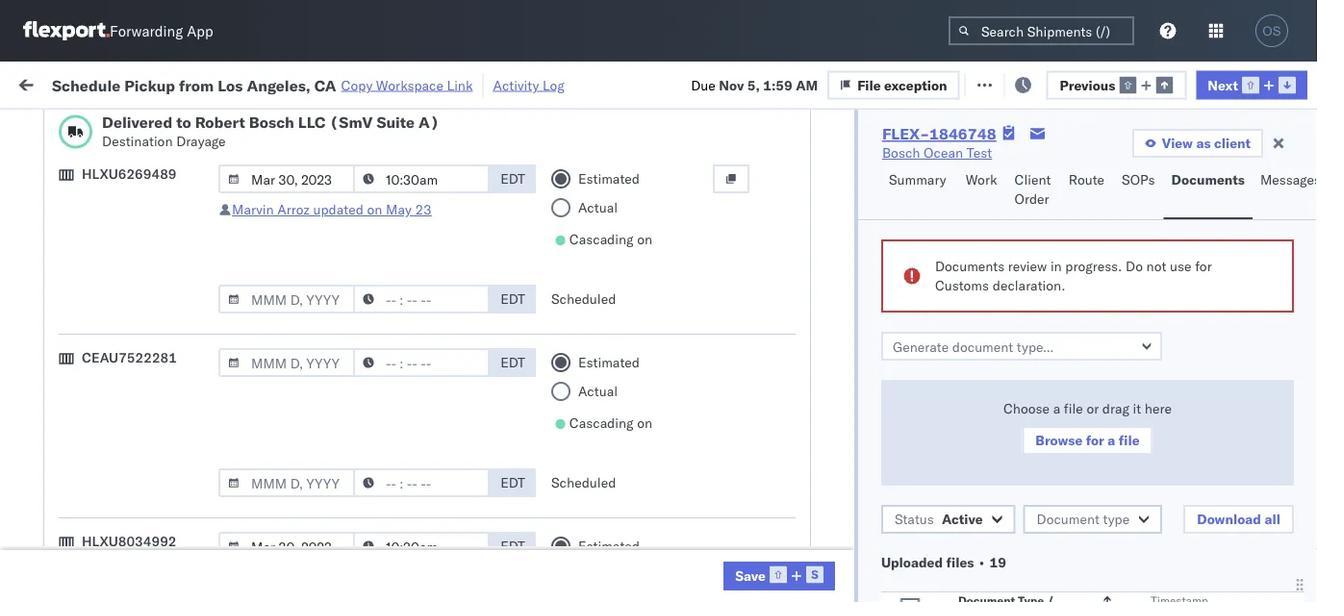 Task type: describe. For each thing, give the bounding box(es) containing it.
progress
[[300, 119, 348, 134]]

os button
[[1250, 9, 1294, 53]]

7 fcl from the top
[[632, 489, 656, 506]]

os
[[1263, 24, 1281, 38]]

1:59 am cdt, nov 5, 2022 for 3rd schedule pickup from los angeles, ca link from the bottom
[[310, 278, 480, 294]]

1 schedule pickup from los angeles, ca link from the top
[[44, 266, 273, 305]]

in
[[1051, 258, 1062, 275]]

documents down 'ceau7522281'
[[44, 413, 114, 430]]

angeles, for confirm pickup from los angeles, ca link
[[199, 521, 252, 538]]

2 lhuu7894563, from the top
[[1186, 489, 1285, 506]]

app
[[187, 22, 213, 40]]

message
[[258, 75, 312, 91]]

1:59 for "schedule delivery appointment" button associated with 1:59 am cst, dec 14, 2022
[[310, 489, 339, 506]]

workitem
[[21, 157, 72, 172]]

MMM D, YYYY text field
[[218, 533, 355, 562]]

edt for first -- : -- -- text field from the top of the page
[[501, 355, 525, 371]]

customs for 1st upload customs clearance documents button from the top
[[91, 182, 146, 199]]

1 -- : -- -- text field from the top
[[353, 165, 490, 194]]

2 schedule pickup from los angeles, ca link from the top
[[44, 308, 273, 347]]

import work
[[162, 75, 243, 91]]

choose
[[1004, 400, 1050, 417]]

1 flex-1889466 from the top
[[1062, 447, 1162, 464]]

snooze
[[522, 157, 559, 172]]

flexport. image
[[23, 21, 110, 40]]

am for second schedule pickup from los angeles, ca button from the bottom
[[342, 320, 365, 337]]

3 estimated from the top
[[578, 538, 640, 555]]

here
[[1145, 400, 1172, 417]]

14, for schedule pickup from los angeles, ca
[[430, 447, 451, 464]]

from for confirm pickup from los angeles, ca link
[[142, 521, 170, 538]]

resize handle column header for workitem "button"
[[275, 149, 298, 602]]

message (0)
[[258, 75, 337, 91]]

resize handle column header for the deadline button at the top left of the page
[[489, 149, 512, 602]]

upload customs clearance documents link for 1st upload customs clearance documents button from the top
[[44, 181, 273, 220]]

pickup for third schedule pickup from los angeles, ca button from the bottom of the page
[[105, 267, 146, 284]]

consignee button
[[830, 153, 1003, 172]]

6 ocean fcl from the top
[[589, 405, 656, 421]]

nov for 1:59 am cdt, nov 5, 2022 schedule delivery appointment link
[[403, 362, 428, 379]]

next button
[[1196, 70, 1308, 99]]

3 schedule pickup from los angeles, ca button from the top
[[44, 435, 273, 476]]

1 fcl from the top
[[632, 193, 656, 210]]

document type
[[1037, 511, 1130, 528]]

1 ocean fcl from the top
[[589, 193, 656, 210]]

schedule delivery appointment link for 1:59 am cdt, nov 5, 2022
[[44, 360, 237, 380]]

1 ceau7522281, from the top
[[1186, 235, 1284, 252]]

5 hlxu from the top
[[1288, 404, 1317, 421]]

robert
[[195, 113, 245, 132]]

1 lhuu7894563, uetu from the top
[[1186, 447, 1317, 463]]

3 flex-1889466 from the top
[[1062, 532, 1162, 549]]

5 fcl from the top
[[632, 362, 656, 379]]

appointment for 1:59 am cdt, nov 5, 2022
[[158, 361, 237, 378]]

flexport
[[714, 193, 764, 210]]

mmm d, yyyy text field for first -- : -- -- text field from the top of the page
[[218, 349, 355, 378]]

delivered
[[102, 113, 172, 132]]

delivery for 1:59 am cst, dec 14, 2022
[[105, 488, 154, 505]]

forwarding
[[110, 22, 183, 40]]

save button
[[724, 562, 835, 591]]

1 vertical spatial work
[[966, 171, 997, 188]]

4 uetu from the top
[[1288, 574, 1317, 590]]

container numbers
[[1186, 150, 1237, 179]]

to
[[176, 113, 191, 132]]

cst, for schedule delivery appointment
[[368, 489, 398, 506]]

view as client
[[1162, 135, 1251, 152]]

4 lhuu7894563, uetu from the top
[[1186, 574, 1317, 590]]

id
[[1056, 157, 1068, 172]]

1 schedule delivery appointment from the top
[[44, 234, 237, 251]]

flex id
[[1032, 157, 1068, 172]]

cascading for ceau7522281
[[570, 415, 634, 432]]

14, for schedule delivery appointment
[[430, 489, 451, 506]]

5 ocean fcl from the top
[[589, 362, 656, 379]]

status for status active
[[895, 511, 934, 528]]

track
[[489, 75, 520, 91]]

7 ocean fcl from the top
[[589, 489, 656, 506]]

1 horizontal spatial exception
[[1016, 75, 1079, 91]]

file inside button
[[1119, 432, 1140, 449]]

1:59 for 1st schedule pickup from los angeles, ca button from the bottom of the page
[[310, 447, 339, 464]]

actions
[[1260, 157, 1299, 172]]

view
[[1162, 135, 1193, 152]]

6 fcl from the top
[[632, 405, 656, 421]]

flex id button
[[1022, 153, 1157, 172]]

cascading for hlxu6269489
[[570, 231, 634, 248]]

ceau7522281, for 1:59 am cdt, nov 5, 2022 schedule delivery appointment link
[[1186, 362, 1284, 379]]

by:
[[70, 118, 88, 135]]

mmm d, yyyy text field for -- : -- -- text box associated with scheduled
[[218, 285, 355, 314]]

workspace
[[376, 77, 444, 93]]

1 hlxu from the top
[[1288, 235, 1317, 252]]

ready
[[146, 119, 180, 134]]

dec for schedule pickup from los angeles, ca
[[401, 447, 427, 464]]

2 lhuu7894563, uetu from the top
[[1186, 489, 1317, 506]]

schedule delivery appointment for 1:59 am cst, dec 14, 2022
[[44, 488, 237, 505]]

schedule delivery appointment button for 1:59 am cdt, nov 5, 2022
[[44, 360, 237, 382]]

type
[[1103, 511, 1130, 528]]

delivered to robert bosch llc (smv suite a) destination drayage
[[102, 113, 439, 150]]

confirm pickup from los angeles, ca link
[[44, 520, 273, 559]]

my work
[[19, 70, 105, 96]]

0 vertical spatial for
[[183, 119, 199, 134]]

at
[[382, 75, 394, 91]]

uploaded
[[881, 554, 943, 571]]

ceau7522281, for second schedule pickup from los angeles, ca link from the top
[[1186, 319, 1284, 336]]

4 lhuu7894563, from the top
[[1186, 574, 1285, 590]]

1:59 am cdt, nov 5, 2022 for second schedule pickup from los angeles, ca link from the top
[[310, 320, 480, 337]]

(smv
[[330, 113, 373, 132]]

1 upload customs clearance documents button from the top
[[44, 181, 273, 222]]

not
[[1147, 258, 1167, 275]]

import
[[162, 75, 206, 91]]

cdt, for second schedule pickup from los angeles, ca link from the top
[[368, 320, 399, 337]]

deadline button
[[300, 153, 493, 172]]

am for 1st schedule pickup from los angeles, ca button from the bottom of the page
[[342, 447, 365, 464]]

2:00 am cdt, aug 19, 2022
[[310, 193, 489, 210]]

205 on track
[[442, 75, 520, 91]]

client for client order
[[1015, 171, 1051, 188]]

cdt, for 1st upload customs clearance documents button from the top's upload customs clearance documents link
[[368, 193, 399, 210]]

1 schedule delivery appointment link from the top
[[44, 233, 237, 253]]

19
[[990, 554, 1007, 571]]

19,
[[431, 193, 452, 210]]

uploaded files ∙ 19
[[881, 554, 1007, 571]]

marvin arroz updated on may 23 button
[[232, 202, 432, 218]]

4 ocean fcl from the top
[[589, 320, 656, 337]]

action
[[1251, 75, 1294, 91]]

nov for second schedule pickup from los angeles, ca link from the top
[[403, 320, 428, 337]]

edt for estimated -- : -- -- text box
[[501, 538, 525, 555]]

1 upload from the top
[[44, 182, 88, 199]]

forwarding app
[[110, 22, 213, 40]]

1 schedule pickup from los angeles, ca button from the top
[[44, 266, 273, 306]]

9 resize handle column header from the left
[[1283, 149, 1306, 602]]

activity
[[493, 77, 539, 93]]

2 -- : -- -- text field from the top
[[353, 469, 490, 498]]

route
[[1069, 171, 1105, 188]]

0 horizontal spatial file
[[1064, 400, 1083, 417]]

demo
[[768, 193, 804, 210]]

link
[[447, 77, 473, 93]]

2:00
[[310, 193, 339, 210]]

risk
[[397, 75, 420, 91]]

work
[[55, 70, 105, 96]]

4 flex-1889466 from the top
[[1062, 574, 1162, 591]]

3 lhuu7894563, uetu from the top
[[1186, 531, 1317, 548]]

: for status
[[138, 119, 141, 134]]

pickup for confirm pickup from los angeles, ca 'button'
[[97, 521, 138, 538]]

ceau7522281, for 3rd schedule pickup from los angeles, ca link from the bottom
[[1186, 277, 1284, 294]]

1 schedule delivery appointment button from the top
[[44, 233, 237, 255]]

browse
[[1036, 432, 1083, 449]]

3 resize handle column header from the left
[[556, 149, 579, 602]]

browse for a file
[[1036, 432, 1140, 449]]

3 uetu from the top
[[1288, 531, 1317, 548]]

aug
[[403, 193, 428, 210]]

filtered
[[19, 118, 66, 135]]

5 ceau7522281, from the top
[[1186, 404, 1284, 421]]

activity log
[[493, 77, 565, 93]]

2 fcl from the top
[[632, 235, 656, 252]]

0 horizontal spatial file exception
[[858, 76, 947, 93]]

1 uetu from the top
[[1288, 447, 1317, 463]]

1:59 am cst, dec 14, 2022 for schedule delivery appointment
[[310, 489, 488, 506]]

due nov 5, 1:59 am
[[691, 76, 818, 93]]

resize handle column header for 'consignee' 'button'
[[999, 149, 1022, 602]]

resize handle column header for flex id button
[[1153, 149, 1176, 602]]

4 1889466 from the top
[[1104, 574, 1162, 591]]

23
[[415, 202, 432, 218]]

mmm d, yyyy text field for 1st -- : -- -- text box from the top
[[218, 165, 355, 194]]

1 lhuu7894563, from the top
[[1186, 447, 1285, 463]]

bosch ocean test link
[[882, 143, 992, 163]]

work,
[[202, 119, 233, 134]]

23,
[[429, 532, 450, 549]]

1 horizontal spatial file exception
[[990, 75, 1079, 91]]

browse for a file button
[[1022, 426, 1153, 455]]

log
[[543, 77, 565, 93]]

scheduled for ceau7522281
[[551, 475, 616, 492]]

status : ready for work, blocked, in progress
[[104, 119, 348, 134]]

may
[[386, 202, 412, 218]]

4 fcl from the top
[[632, 320, 656, 337]]

am for third schedule pickup from los angeles, ca button from the bottom of the page
[[342, 278, 365, 294]]

edt for 1st -- : -- -- text box from the top
[[501, 171, 525, 188]]

2 upload from the top
[[44, 394, 88, 411]]

2 uetu from the top
[[1288, 489, 1317, 506]]

schedule pickup from los angeles, ca for 3rd schedule pickup from los angeles, ca link from the bottom
[[44, 267, 259, 303]]

2 ocean fcl from the top
[[589, 235, 656, 252]]

delivery for 1:59 am cdt, nov 5, 2022
[[105, 361, 154, 378]]

forwarding app link
[[23, 21, 213, 40]]

filtered by:
[[19, 118, 88, 135]]

mode button
[[579, 153, 685, 172]]

pickup for second schedule pickup from los angeles, ca button from the bottom
[[105, 309, 146, 326]]

for inside button
[[1086, 432, 1105, 449]]

mmm d, yyyy text field for second -- : -- -- text field from the top
[[218, 469, 355, 498]]

a)
[[419, 113, 439, 132]]

2 flex-1889466 from the top
[[1062, 489, 1162, 506]]

documents down container
[[1172, 171, 1245, 188]]

schedule pickup from los angeles, ca for second schedule pickup from los angeles, ca link from the top
[[44, 309, 259, 345]]



Task type: vqa. For each thing, say whether or not it's contained in the screenshot.
SOPs
yes



Task type: locate. For each thing, give the bounding box(es) containing it.
am for 1st upload customs clearance documents button from the top
[[342, 193, 365, 210]]

for right use
[[1195, 258, 1212, 275]]

0 vertical spatial status
[[104, 119, 138, 134]]

2 cascading on from the top
[[570, 415, 653, 432]]

customs
[[91, 182, 146, 199], [935, 277, 989, 294], [91, 394, 146, 411]]

los inside the confirm pickup from los angeles, ca
[[174, 521, 195, 538]]

0 vertical spatial 14,
[[430, 447, 451, 464]]

1 appointment from the top
[[158, 234, 237, 251]]

consignee right demo
[[807, 193, 872, 210]]

1 actual from the top
[[578, 200, 618, 217]]

actual for ceau7522281
[[578, 383, 618, 400]]

pm
[[342, 532, 364, 549]]

0 vertical spatial a
[[1053, 400, 1061, 417]]

1 vertical spatial upload customs clearance documents
[[44, 394, 211, 430]]

save
[[735, 567, 766, 584]]

work up robert
[[209, 75, 243, 91]]

0 vertical spatial customs
[[91, 182, 146, 199]]

from for 3rd schedule pickup from los angeles, ca link from the bottom
[[150, 267, 178, 284]]

documents button
[[1164, 163, 1253, 219]]

ca for second schedule pickup from los angeles, ca button from the bottom
[[44, 329, 63, 345]]

review
[[1008, 258, 1047, 275]]

1 vertical spatial appointment
[[158, 361, 237, 378]]

0 vertical spatial appointment
[[158, 234, 237, 251]]

ceau7522281, hlxu for 1:59 am cdt, nov 5, 2022 schedule delivery appointment link
[[1186, 362, 1317, 379]]

1:59 for third schedule pickup from los angeles, ca button from the bottom of the page
[[310, 278, 339, 294]]

1 mmm d, yyyy text field from the top
[[218, 165, 355, 194]]

7 resize handle column header from the left
[[1153, 149, 1176, 602]]

3 schedule delivery appointment button from the top
[[44, 487, 237, 509]]

1 vertical spatial clearance
[[149, 394, 211, 411]]

2 -- : -- -- text field from the top
[[353, 285, 490, 314]]

exception down search shipments (/) text box
[[1016, 75, 1079, 91]]

updated
[[313, 202, 364, 218]]

3 schedule pickup from los angeles, ca from the top
[[44, 436, 259, 472]]

1 vertical spatial actual
[[578, 383, 618, 400]]

hlxu for third schedule pickup from los angeles, ca button from the bottom of the page
[[1288, 277, 1317, 294]]

scheduled
[[551, 291, 616, 308], [551, 475, 616, 492]]

3 schedule delivery appointment link from the top
[[44, 487, 237, 507]]

3 ceau7522281, from the top
[[1186, 319, 1284, 336]]

1 schedule pickup from los angeles, ca from the top
[[44, 267, 259, 303]]

drag
[[1103, 400, 1130, 417]]

1 horizontal spatial for
[[1086, 432, 1105, 449]]

cascading
[[570, 231, 634, 248], [570, 415, 634, 432]]

schedule delivery appointment button
[[44, 233, 237, 255], [44, 360, 237, 382], [44, 487, 237, 509]]

previous
[[1060, 76, 1116, 93]]

4 edt from the top
[[501, 475, 525, 492]]

-- : -- -- text field for scheduled
[[353, 285, 490, 314]]

1 vertical spatial file
[[1119, 432, 1140, 449]]

customs down 'ceau7522281'
[[91, 394, 146, 411]]

file exception up flex-1846748 link
[[858, 76, 947, 93]]

download all button
[[1184, 505, 1294, 534]]

--
[[839, 193, 856, 210]]

1 horizontal spatial work
[[966, 171, 997, 188]]

3 ocean fcl from the top
[[589, 278, 656, 294]]

2 schedule pickup from los angeles, ca button from the top
[[44, 308, 273, 349]]

resize handle column header for container numbers button on the right of page
[[1278, 149, 1301, 602]]

0 vertical spatial cascading
[[570, 231, 634, 248]]

1:59 for "schedule delivery appointment" button corresponding to 1:59 am cdt, nov 5, 2022
[[310, 362, 339, 379]]

1 horizontal spatial file
[[990, 75, 1013, 91]]

client left name
[[714, 157, 745, 172]]

4 hlxu from the top
[[1288, 362, 1317, 379]]

1 horizontal spatial :
[[443, 119, 446, 134]]

1 vertical spatial schedule delivery appointment button
[[44, 360, 237, 382]]

schedule delivery appointment button for 1:59 am cst, dec 14, 2022
[[44, 487, 237, 509]]

snoozed :
[[398, 119, 446, 134]]

4 resize handle column header from the left
[[681, 149, 704, 602]]

upload customs clearance documents link down workitem "button"
[[44, 181, 273, 220]]

upload customs clearance documents for 1st upload customs clearance documents button from the top's upload customs clearance documents link
[[44, 182, 211, 218]]

exception up flex-1846748 link
[[884, 76, 947, 93]]

hlxu
[[1288, 235, 1317, 252], [1288, 277, 1317, 294], [1288, 319, 1317, 336], [1288, 362, 1317, 379], [1288, 404, 1317, 421]]

1 vertical spatial cascading
[[570, 415, 634, 432]]

arroz
[[277, 202, 310, 218]]

0 vertical spatial upload customs clearance documents
[[44, 182, 211, 218]]

0 horizontal spatial :
[[138, 119, 141, 134]]

summary
[[889, 171, 946, 188]]

lhuu7894563,
[[1186, 447, 1285, 463], [1186, 489, 1285, 506], [1186, 531, 1285, 548], [1186, 574, 1285, 590]]

0 vertical spatial schedule delivery appointment link
[[44, 233, 237, 253]]

choose a file or drag it here
[[1004, 400, 1172, 417]]

2 vertical spatial appointment
[[158, 488, 237, 505]]

ca for confirm pickup from los angeles, ca 'button'
[[44, 540, 63, 557]]

clearance for upload customs clearance documents link for second upload customs clearance documents button from the top
[[149, 394, 211, 411]]

1 horizontal spatial file
[[1119, 432, 1140, 449]]

documents inside documents review in progress. do not use for customs declaration.
[[935, 258, 1005, 275]]

0 vertical spatial scheduled
[[551, 291, 616, 308]]

1 vertical spatial schedule pickup from los angeles, ca button
[[44, 308, 273, 349]]

cascading on for ceau7522281
[[570, 415, 653, 432]]

1 vertical spatial consignee
[[807, 193, 872, 210]]

client up order
[[1015, 171, 1051, 188]]

work down bosch ocean test link
[[966, 171, 997, 188]]

client inside button
[[714, 157, 745, 172]]

use
[[1170, 258, 1192, 275]]

2 resize handle column header from the left
[[489, 149, 512, 602]]

0 vertical spatial upload
[[44, 182, 88, 199]]

1 vertical spatial schedule pickup from los angeles, ca link
[[44, 308, 273, 347]]

8 fcl from the top
[[632, 532, 656, 549]]

customs left declaration.
[[935, 277, 989, 294]]

upload down workitem
[[44, 182, 88, 199]]

2 vertical spatial delivery
[[105, 488, 154, 505]]

2 vertical spatial 1:59 am cdt, nov 5, 2022
[[310, 362, 480, 379]]

1 1:59 am cst, dec 14, 2022 from the top
[[310, 447, 488, 464]]

for down or
[[1086, 432, 1105, 449]]

in
[[287, 119, 297, 134]]

0 vertical spatial -- : -- -- text field
[[353, 349, 490, 378]]

1 vertical spatial upload customs clearance documents button
[[44, 393, 273, 434]]

ca for 1st schedule pickup from los angeles, ca button from the bottom of the page
[[44, 456, 63, 472]]

0 horizontal spatial file
[[858, 76, 881, 93]]

0 horizontal spatial a
[[1053, 400, 1061, 417]]

-- : -- -- text field for estimated
[[353, 533, 490, 562]]

import work button
[[154, 62, 250, 105]]

upload down 'ceau7522281'
[[44, 394, 88, 411]]

documents review in progress. do not use for customs declaration.
[[935, 258, 1212, 294]]

: left "ready"
[[138, 119, 141, 134]]

from inside the confirm pickup from los angeles, ca
[[142, 521, 170, 538]]

dec
[[401, 447, 427, 464], [401, 489, 427, 506], [400, 532, 426, 549]]

1 vertical spatial cst,
[[368, 489, 398, 506]]

client
[[714, 157, 745, 172], [1015, 171, 1051, 188]]

upload customs clearance documents for upload customs clearance documents link for second upload customs clearance documents button from the top
[[44, 394, 211, 430]]

1 vertical spatial 1:59 am cst, dec 14, 2022
[[310, 489, 488, 506]]

customs for second upload customs clearance documents button from the top
[[91, 394, 146, 411]]

upload customs clearance documents down 'ceau7522281'
[[44, 394, 211, 430]]

0 vertical spatial schedule pickup from los angeles, ca button
[[44, 266, 273, 306]]

2 schedule delivery appointment button from the top
[[44, 360, 237, 382]]

status right by:
[[104, 119, 138, 134]]

1 vertical spatial scheduled
[[551, 475, 616, 492]]

schedule pickup from los angeles, ca link
[[44, 266, 273, 305], [44, 308, 273, 347], [44, 435, 273, 474]]

1 vertical spatial upload
[[44, 394, 88, 411]]

-- : -- -- text field
[[353, 349, 490, 378], [353, 469, 490, 498]]

(0)
[[312, 75, 337, 91]]

1 vertical spatial cascading on
[[570, 415, 653, 432]]

angeles, for second schedule pickup from los angeles, ca link from the top
[[206, 309, 259, 326]]

0 vertical spatial clearance
[[149, 182, 211, 199]]

1 vertical spatial estimated
[[578, 355, 640, 371]]

14,
[[430, 447, 451, 464], [430, 489, 451, 506]]

file exception down search shipments (/) text box
[[990, 75, 1079, 91]]

5 edt from the top
[[501, 538, 525, 555]]

0 vertical spatial cst,
[[368, 447, 398, 464]]

2 vertical spatial schedule pickup from los angeles, ca link
[[44, 435, 273, 474]]

client inside button
[[1015, 171, 1051, 188]]

2 vertical spatial customs
[[91, 394, 146, 411]]

file up 'consignee' 'button'
[[858, 76, 881, 93]]

schedule pickup from los angeles, ca copy workspace link
[[52, 75, 473, 95]]

schedule delivery appointment link for 1:59 am cst, dec 14, 2022
[[44, 487, 237, 507]]

angeles, for first schedule pickup from los angeles, ca link from the bottom of the page
[[206, 436, 259, 453]]

1:59 am cst, dec 14, 2022
[[310, 447, 488, 464], [310, 489, 488, 506]]

copy
[[341, 77, 373, 93]]

ceau7522281, hlxu for 3rd schedule pickup from los angeles, ca link from the bottom
[[1186, 277, 1317, 294]]

status up uploaded on the right bottom of the page
[[895, 511, 934, 528]]

progress.
[[1066, 258, 1122, 275]]

from for first schedule pickup from los angeles, ca link from the bottom of the page
[[150, 436, 178, 453]]

route button
[[1061, 163, 1114, 219]]

0 vertical spatial upload customs clearance documents link
[[44, 181, 273, 220]]

client name button
[[704, 153, 810, 172]]

2 appointment from the top
[[158, 361, 237, 378]]

1 - from the left
[[839, 193, 847, 210]]

cdt, for 3rd schedule pickup from los angeles, ca link from the bottom
[[368, 278, 399, 294]]

0 vertical spatial -- : -- -- text field
[[353, 165, 490, 194]]

upload customs clearance documents down workitem "button"
[[44, 182, 211, 218]]

1 cascading from the top
[[570, 231, 634, 248]]

4 cdt, from the top
[[368, 362, 399, 379]]

angeles, inside the confirm pickup from los angeles, ca
[[199, 521, 252, 538]]

marvin arroz updated on may 23
[[232, 202, 432, 218]]

customs inside documents review in progress. do not use for customs declaration.
[[935, 277, 989, 294]]

confirm
[[44, 521, 93, 538]]

resize handle column header for client name button
[[806, 149, 830, 602]]

∙
[[978, 554, 987, 571]]

snoozed
[[398, 119, 443, 134]]

0 vertical spatial 1:59 am cst, dec 14, 2022
[[310, 447, 488, 464]]

-- : -- -- text field
[[353, 165, 490, 194], [353, 285, 490, 314], [353, 533, 490, 562]]

previous button
[[1047, 70, 1187, 99]]

cascading on for hlxu6269489
[[570, 231, 653, 248]]

blocked,
[[235, 119, 284, 134]]

or
[[1087, 400, 1099, 417]]

1 horizontal spatial client
[[1015, 171, 1051, 188]]

1 vertical spatial schedule pickup from los angeles, ca
[[44, 309, 259, 345]]

2 - from the left
[[847, 193, 856, 210]]

2 : from the left
[[443, 119, 446, 134]]

it
[[1133, 400, 1141, 417]]

1 resize handle column header from the left
[[275, 149, 298, 602]]

: for snoozed
[[443, 119, 446, 134]]

schedule
[[52, 75, 121, 95], [44, 234, 101, 251], [44, 267, 101, 284], [44, 309, 101, 326], [44, 361, 101, 378], [44, 436, 101, 453], [44, 488, 101, 505]]

0 horizontal spatial exception
[[884, 76, 947, 93]]

2 vertical spatial schedule delivery appointment button
[[44, 487, 237, 509]]

files
[[947, 554, 974, 571]]

0 vertical spatial 1:59 am cdt, nov 5, 2022
[[310, 278, 480, 294]]

batch
[[1210, 75, 1248, 91]]

clearance for 1st upload customs clearance documents button from the top's upload customs clearance documents link
[[149, 182, 211, 199]]

3 1:59 am cdt, nov 5, 2022 from the top
[[310, 362, 480, 379]]

1 cdt, from the top
[[368, 193, 399, 210]]

llc
[[298, 113, 326, 132]]

2 vertical spatial for
[[1086, 432, 1105, 449]]

documents left review
[[935, 258, 1005, 275]]

from for second schedule pickup from los angeles, ca link from the top
[[150, 309, 178, 326]]

2 delivery from the top
[[105, 361, 154, 378]]

1 horizontal spatial status
[[895, 511, 934, 528]]

0 horizontal spatial status
[[104, 119, 138, 134]]

estimated for hlxu6269489
[[578, 171, 640, 188]]

pickup for 1st schedule pickup from los angeles, ca button from the bottom of the page
[[105, 436, 146, 453]]

document
[[1037, 511, 1100, 528]]

1 vertical spatial 14,
[[430, 489, 451, 506]]

1 vertical spatial status
[[895, 511, 934, 528]]

3 hlxu from the top
[[1288, 319, 1317, 336]]

ocean fcl
[[589, 193, 656, 210], [589, 235, 656, 252], [589, 278, 656, 294], [589, 320, 656, 337], [589, 362, 656, 379], [589, 405, 656, 421], [589, 489, 656, 506], [589, 532, 656, 549]]

0 vertical spatial schedule pickup from los angeles, ca
[[44, 267, 259, 303]]

order
[[1015, 191, 1049, 207]]

appointment
[[158, 234, 237, 251], [158, 361, 237, 378], [158, 488, 237, 505]]

2 mmm d, yyyy text field from the top
[[218, 285, 355, 314]]

a down drag
[[1108, 432, 1116, 449]]

resize handle column header
[[275, 149, 298, 602], [489, 149, 512, 602], [556, 149, 579, 602], [681, 149, 704, 602], [806, 149, 830, 602], [999, 149, 1022, 602], [1153, 149, 1176, 602], [1278, 149, 1301, 602], [1283, 149, 1306, 602]]

suite
[[377, 113, 415, 132]]

Search Work text field
[[671, 69, 881, 98]]

1:59 for second schedule pickup from los angeles, ca button from the bottom
[[310, 320, 339, 337]]

file down it
[[1119, 432, 1140, 449]]

cdt,
[[368, 193, 399, 210], [368, 278, 399, 294], [368, 320, 399, 337], [368, 362, 399, 379]]

2 vertical spatial schedule pickup from los angeles, ca
[[44, 436, 259, 472]]

0 horizontal spatial client
[[714, 157, 745, 172]]

pickup inside the confirm pickup from los angeles, ca
[[97, 521, 138, 538]]

flex-1846748 button
[[1032, 230, 1166, 257], [1032, 230, 1166, 257], [1032, 273, 1166, 300], [1032, 273, 1166, 300], [1032, 315, 1166, 342], [1032, 315, 1166, 342], [1032, 357, 1166, 384], [1032, 357, 1166, 384], [1032, 400, 1166, 427], [1032, 400, 1166, 427]]

6:00
[[310, 532, 339, 549]]

for inside documents review in progress. do not use for customs declaration.
[[1195, 258, 1212, 275]]

download all
[[1197, 511, 1281, 528]]

0 vertical spatial work
[[209, 75, 243, 91]]

ceau7522281, hlxu for second schedule pickup from los angeles, ca link from the top
[[1186, 319, 1317, 336]]

2 1889466 from the top
[[1104, 489, 1162, 506]]

deadline
[[310, 157, 356, 172]]

1 ceau7522281, hlxu from the top
[[1186, 235, 1317, 252]]

1 vertical spatial dec
[[401, 489, 427, 506]]

3 schedule pickup from los angeles, ca link from the top
[[44, 435, 273, 474]]

1 delivery from the top
[[105, 234, 154, 251]]

clearance down 'ceau7522281'
[[149, 394, 211, 411]]

client name
[[714, 157, 779, 172]]

estimated for ceau7522281
[[578, 355, 640, 371]]

my
[[19, 70, 50, 96]]

2 upload customs clearance documents from the top
[[44, 394, 211, 430]]

edt
[[501, 171, 525, 188], [501, 291, 525, 308], [501, 355, 525, 371], [501, 475, 525, 492], [501, 538, 525, 555]]

status active
[[895, 511, 983, 528]]

cdt, for 1:59 am cdt, nov 5, 2022 schedule delivery appointment link
[[368, 362, 399, 379]]

3 ceau7522281, hlxu from the top
[[1186, 319, 1317, 336]]

hlxu for second schedule pickup from los angeles, ca button from the bottom
[[1288, 319, 1317, 336]]

0 vertical spatial upload customs clearance documents button
[[44, 181, 273, 222]]

None checkbox
[[901, 599, 920, 602]]

0 vertical spatial dec
[[401, 447, 427, 464]]

a
[[1053, 400, 1061, 417], [1108, 432, 1116, 449]]

2 vertical spatial schedule pickup from los angeles, ca button
[[44, 435, 273, 476]]

0 vertical spatial actual
[[578, 200, 618, 217]]

customs down workitem "button"
[[91, 182, 146, 199]]

nov for 3rd schedule pickup from los angeles, ca link from the bottom
[[403, 278, 428, 294]]

2 ceau7522281, hlxu from the top
[[1186, 277, 1317, 294]]

MMM D, YYYY text field
[[218, 165, 355, 194], [218, 285, 355, 314], [218, 349, 355, 378], [218, 469, 355, 498]]

bosch inside delivered to robert bosch llc (smv suite a) destination drayage
[[249, 113, 294, 132]]

ca
[[314, 75, 336, 95], [44, 286, 63, 303], [44, 329, 63, 345], [44, 456, 63, 472], [44, 540, 63, 557]]

work button
[[958, 163, 1007, 219]]

upload customs clearance documents link for second upload customs clearance documents button from the top
[[44, 393, 273, 432]]

upload customs clearance documents button down 'ceau7522281'
[[44, 393, 273, 434]]

work
[[209, 75, 243, 91], [966, 171, 997, 188]]

client for client name
[[714, 157, 745, 172]]

0 vertical spatial schedule delivery appointment button
[[44, 233, 237, 255]]

Generate document type... text field
[[881, 332, 1162, 361]]

2 vertical spatial schedule delivery appointment
[[44, 488, 237, 505]]

container
[[1186, 150, 1237, 164]]

4 ceau7522281, hlxu from the top
[[1186, 362, 1317, 379]]

1:59 am cst, dec 14, 2022 for schedule pickup from los angeles, ca
[[310, 447, 488, 464]]

1 vertical spatial 1:59 am cdt, nov 5, 2022
[[310, 320, 480, 337]]

0 vertical spatial schedule delivery appointment
[[44, 234, 237, 251]]

3 cdt, from the top
[[368, 320, 399, 337]]

8 resize handle column header from the left
[[1278, 149, 1301, 602]]

edt for -- : -- -- text box associated with scheduled
[[501, 291, 525, 308]]

file down search shipments (/) text box
[[990, 75, 1013, 91]]

0 vertical spatial file
[[1064, 400, 1083, 417]]

hlxu6269489
[[82, 166, 177, 183]]

0 vertical spatial schedule pickup from los angeles, ca link
[[44, 266, 273, 305]]

1 1:59 am cdt, nov 5, 2022 from the top
[[310, 278, 480, 294]]

scheduled for hlxu6269489
[[551, 291, 616, 308]]

6:00 pm cst, dec 23, 2022
[[310, 532, 487, 549]]

angeles, for 3rd schedule pickup from los angeles, ca link from the bottom
[[206, 267, 259, 284]]

actual for hlxu6269489
[[578, 200, 618, 217]]

2 actual from the top
[[578, 383, 618, 400]]

messages
[[1261, 171, 1317, 188]]

am for "schedule delivery appointment" button associated with 1:59 am cst, dec 14, 2022
[[342, 489, 365, 506]]

upload customs clearance documents button
[[44, 181, 273, 222], [44, 393, 273, 434]]

appointment for 1:59 am cst, dec 14, 2022
[[158, 488, 237, 505]]

3 lhuu7894563, from the top
[[1186, 531, 1285, 548]]

client
[[1214, 135, 1251, 152]]

2 vertical spatial dec
[[400, 532, 426, 549]]

hlxu for "schedule delivery appointment" button corresponding to 1:59 am cdt, nov 5, 2022
[[1288, 362, 1317, 379]]

schedule pickup from los angeles, ca for first schedule pickup from los angeles, ca link from the bottom of the page
[[44, 436, 259, 472]]

1 : from the left
[[138, 119, 141, 134]]

for left work,
[[183, 119, 199, 134]]

on
[[470, 75, 486, 91], [367, 202, 382, 218], [637, 231, 653, 248], [637, 415, 653, 432]]

status for status : ready for work, blocked, in progress
[[104, 119, 138, 134]]

3 mmm d, yyyy text field from the top
[[218, 349, 355, 378]]

3 appointment from the top
[[158, 488, 237, 505]]

3 edt from the top
[[501, 355, 525, 371]]

2 1:59 am cdt, nov 5, 2022 from the top
[[310, 320, 480, 337]]

consignee inside 'button'
[[839, 157, 895, 172]]

fcl
[[632, 193, 656, 210], [632, 235, 656, 252], [632, 278, 656, 294], [632, 320, 656, 337], [632, 362, 656, 379], [632, 405, 656, 421], [632, 489, 656, 506], [632, 532, 656, 549]]

1 vertical spatial delivery
[[105, 361, 154, 378]]

2 vertical spatial schedule delivery appointment link
[[44, 487, 237, 507]]

3 schedule delivery appointment from the top
[[44, 488, 237, 505]]

documents
[[1172, 171, 1245, 188], [44, 202, 114, 218], [935, 258, 1005, 275], [44, 413, 114, 430]]

resize handle column header for mode button
[[681, 149, 704, 602]]

1 vertical spatial upload customs clearance documents link
[[44, 393, 273, 432]]

upload customs clearance documents button down workitem "button"
[[44, 181, 273, 222]]

0 horizontal spatial work
[[209, 75, 243, 91]]

6 resize handle column header from the left
[[999, 149, 1022, 602]]

4 ceau7522281, from the top
[[1186, 362, 1284, 379]]

2 schedule pickup from los angeles, ca from the top
[[44, 309, 259, 345]]

2 clearance from the top
[[149, 394, 211, 411]]

0 vertical spatial delivery
[[105, 234, 154, 251]]

0 vertical spatial consignee
[[839, 157, 895, 172]]

1 vertical spatial for
[[1195, 258, 1212, 275]]

cst, for schedule pickup from los angeles, ca
[[368, 447, 398, 464]]

1 edt from the top
[[501, 171, 525, 188]]

2 cascading from the top
[[570, 415, 634, 432]]

1 vertical spatial -- : -- -- text field
[[353, 469, 490, 498]]

1 -- : -- -- text field from the top
[[353, 349, 490, 378]]

1 horizontal spatial a
[[1108, 432, 1116, 449]]

ca for third schedule pickup from los angeles, ca button from the bottom of the page
[[44, 286, 63, 303]]

schedule delivery appointment
[[44, 234, 237, 251], [44, 361, 237, 378], [44, 488, 237, 505]]

cst,
[[368, 447, 398, 464], [368, 489, 398, 506], [367, 532, 397, 549]]

0 vertical spatial cascading on
[[570, 231, 653, 248]]

clearance down workitem "button"
[[149, 182, 211, 199]]

2 hlxu from the top
[[1288, 277, 1317, 294]]

edt for second -- : -- -- text field from the top
[[501, 475, 525, 492]]

2 horizontal spatial for
[[1195, 258, 1212, 275]]

schedule delivery appointment for 1:59 am cdt, nov 5, 2022
[[44, 361, 237, 378]]

0 vertical spatial estimated
[[578, 171, 640, 188]]

client order button
[[1007, 163, 1061, 219]]

2 upload customs clearance documents button from the top
[[44, 393, 273, 434]]

2 vertical spatial -- : -- -- text field
[[353, 533, 490, 562]]

3 delivery from the top
[[105, 488, 154, 505]]

2 scheduled from the top
[[551, 475, 616, 492]]

5 ceau7522281, hlxu from the top
[[1186, 404, 1317, 421]]

1 vertical spatial schedule delivery appointment
[[44, 361, 237, 378]]

Search Shipments (/) text field
[[949, 16, 1135, 45]]

consignee
[[839, 157, 895, 172], [807, 193, 872, 210]]

1 estimated from the top
[[578, 171, 640, 188]]

1 scheduled from the top
[[551, 291, 616, 308]]

a right choose
[[1053, 400, 1061, 417]]

container numbers button
[[1176, 145, 1282, 180]]

file left or
[[1064, 400, 1083, 417]]

upload customs clearance documents link down 'ceau7522281'
[[44, 393, 273, 432]]

documents down workitem
[[44, 202, 114, 218]]

0 horizontal spatial for
[[183, 119, 199, 134]]

: right the a)
[[443, 119, 446, 134]]

consignee up --
[[839, 157, 895, 172]]

dec for schedule delivery appointment
[[401, 489, 427, 506]]

ca inside the confirm pickup from los angeles, ca
[[44, 540, 63, 557]]

ceau7522281
[[82, 350, 177, 367]]

3 -- : -- -- text field from the top
[[353, 533, 490, 562]]

3 fcl from the top
[[632, 278, 656, 294]]

2 vertical spatial cst,
[[367, 532, 397, 549]]

2 vertical spatial estimated
[[578, 538, 640, 555]]

8 ocean fcl from the top
[[589, 532, 656, 549]]

am for "schedule delivery appointment" button corresponding to 1:59 am cdt, nov 5, 2022
[[342, 362, 365, 379]]

marvin
[[232, 202, 274, 218]]

3 1889466 from the top
[[1104, 532, 1162, 549]]

view as client button
[[1132, 129, 1264, 158]]

1 vertical spatial a
[[1108, 432, 1116, 449]]

2 edt from the top
[[501, 291, 525, 308]]

1 1889466 from the top
[[1104, 447, 1162, 464]]

due
[[691, 76, 716, 93]]

a inside browse for a file button
[[1108, 432, 1116, 449]]

1 vertical spatial customs
[[935, 277, 989, 294]]

1 vertical spatial -- : -- -- text field
[[353, 285, 490, 314]]

1 vertical spatial schedule delivery appointment link
[[44, 360, 237, 380]]



